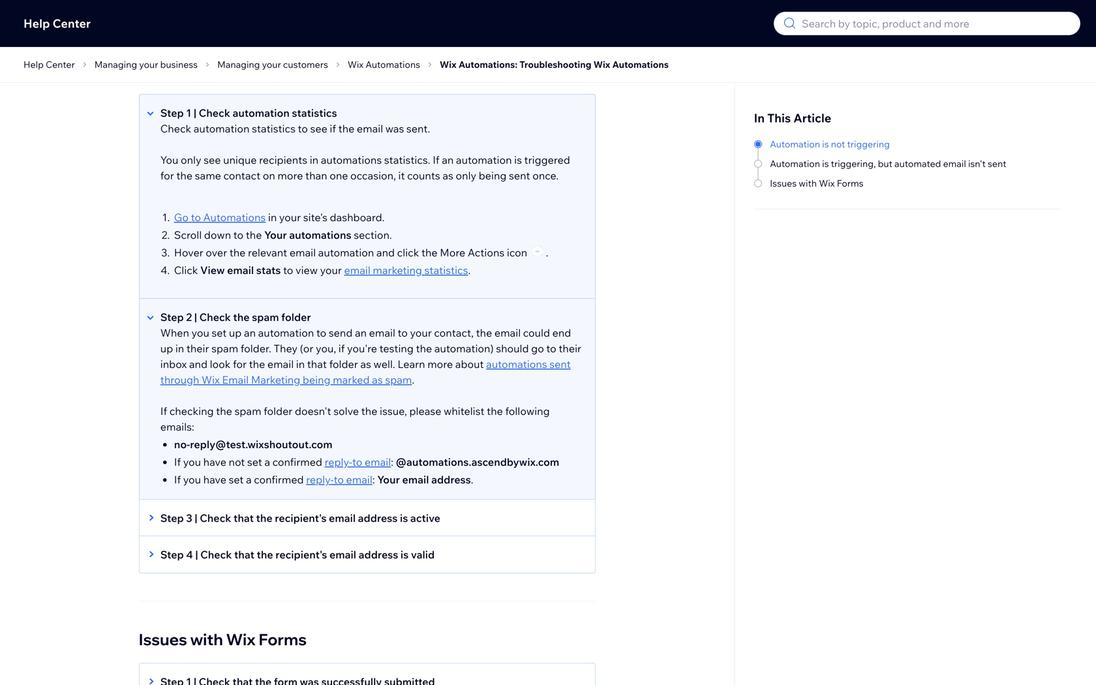 Task type: vqa. For each thing, say whether or not it's contained in the screenshot.
Like
no



Task type: describe. For each thing, give the bounding box(es) containing it.
0 vertical spatial automated
[[361, 61, 445, 80]]

recipients
[[259, 153, 308, 166]]

could
[[523, 326, 550, 339]]

managing your business link
[[91, 57, 202, 72]]

step 3 | check that the recipient's email address is active
[[160, 512, 441, 525]]

the right over
[[230, 246, 246, 259]]

the right checking
[[216, 405, 232, 418]]

0 horizontal spatial an
[[244, 326, 256, 339]]

1
[[186, 106, 191, 119]]

the inside the step 3 | check that the recipient's email address is active dropdown button
[[256, 512, 273, 525]]

0 horizontal spatial with
[[190, 630, 223, 650]]

1 vertical spatial statistics
[[252, 122, 296, 135]]

managing your customers link
[[214, 57, 332, 72]]

in
[[754, 111, 765, 125]]

2 have from the top
[[203, 473, 226, 486]]

1 help center from the top
[[24, 16, 91, 31]]

0 horizontal spatial automation is triggering, but automated email isn't sent
[[139, 61, 560, 80]]

counts
[[407, 169, 440, 182]]

spam inside when you set up an automation to send an email to your contact, the email could end up in their spam folder. they (or you, if you're testing the automation) should go to their inbox and look for the email in that folder as well. learn more about
[[212, 342, 238, 355]]

checking
[[170, 405, 214, 418]]

triggered
[[525, 153, 570, 166]]

automations inside "go to automations in your site's dashboard. scroll down to the your automations section."
[[203, 211, 266, 224]]

send
[[329, 326, 353, 339]]

1 vertical spatial center
[[46, 59, 75, 70]]

the down step 1 | check automation statistics dropdown button at the top of the page
[[339, 122, 355, 135]]

for inside when you set up an automation to send an email to your contact, the email could end up in their spam folder. they (or you, if you're testing the automation) should go to their inbox and look for the email in that folder as well. learn more about
[[233, 358, 247, 371]]

sent inside automations sent through wix email marketing being marked as spam
[[550, 358, 571, 371]]

check down 1
[[160, 122, 191, 135]]

actions icon
[[468, 246, 528, 259]]

this
[[768, 111, 791, 125]]

3
[[186, 512, 192, 525]]

down
[[204, 228, 231, 242]]

automation down step 1 | check automation statistics
[[194, 122, 250, 135]]

automation inside when you set up an automation to send an email to your contact, the email could end up in their spam folder. they (or you, if you're testing the automation) should go to their inbox and look for the email in that folder as well. learn more about
[[258, 326, 314, 339]]

the down folder.
[[249, 358, 265, 371]]

your inside if checking the spam folder doesn't solve the issue, please whitelist the following emails: no-reply@test.wixshoutout.com if you have not set a confirmed reply-to email : @automations.ascendbywix.com if you have set a confirmed reply-to email : your email address .
[[377, 473, 400, 486]]

1 vertical spatial isn't
[[969, 158, 986, 169]]

more inside you only see unique recipients in automations statistics. if an automation is triggered for the same contact on more than one occasion, it counts as only being sent once.
[[278, 169, 303, 182]]

for inside you only see unique recipients in automations statistics. if an automation is triggered for the same contact on more than one occasion, it counts as only being sent once.
[[160, 169, 174, 182]]

triggering
[[848, 138, 890, 150]]

. down learn
[[412, 373, 415, 386]]

is down the automation is not triggering
[[823, 158, 829, 169]]

0 vertical spatial automation
[[139, 61, 229, 80]]

occasion,
[[351, 169, 396, 182]]

step 3 | check that the recipient's email address is active button
[[140, 510, 582, 526]]

step for step 3 | check that the recipient's email address is active
[[160, 512, 184, 525]]

step 1 | check automation statistics
[[160, 106, 337, 119]]

spam inside dropdown button
[[252, 311, 279, 324]]

0 vertical spatial and
[[377, 246, 395, 259]]

through
[[160, 373, 199, 386]]

that inside when you set up an automation to send an email to your contact, the email could end up in their spam folder. they (or you, if you're testing the automation) should go to their inbox and look for the email in that folder as well. learn more about
[[307, 358, 327, 371]]

folder inside when you set up an automation to send an email to your contact, the email could end up in their spam folder. they (or you, if you're testing the automation) should go to their inbox and look for the email in that folder as well. learn more about
[[329, 358, 358, 371]]

0 vertical spatial not
[[831, 138, 846, 150]]

business
[[160, 59, 198, 70]]

once.
[[533, 169, 559, 182]]

following
[[506, 405, 550, 418]]

testing
[[380, 342, 414, 355]]

the right whitelist
[[487, 405, 503, 418]]

the inside step 4 | check that the recipient's email address is valid dropdown button
[[257, 548, 273, 561]]

0 vertical spatial :
[[391, 456, 394, 469]]

1 horizontal spatial see
[[310, 122, 328, 135]]

2 vertical spatial set
[[229, 473, 244, 486]]

0 vertical spatial reply-
[[325, 456, 352, 469]]

wix automations link
[[344, 57, 424, 72]]

step 4 | check that the recipient's email address is valid button
[[140, 547, 582, 563]]

0 vertical spatial issues with wix forms
[[770, 178, 864, 189]]

go to automations link
[[174, 211, 266, 224]]

contact,
[[434, 326, 474, 339]]

statistics.
[[384, 153, 431, 166]]

in down when
[[175, 342, 184, 355]]

0 vertical spatial center
[[53, 16, 91, 31]]

valid
[[411, 548, 435, 561]]

your left business
[[139, 59, 158, 70]]

2
[[186, 311, 192, 324]]

being inside you only see unique recipients in automations statistics. if an automation is triggered for the same contact on more than one occasion, it counts as only being sent once.
[[479, 169, 507, 182]]

0 vertical spatial help center link
[[24, 16, 91, 31]]

in inside "go to automations in your site's dashboard. scroll down to the your automations section."
[[268, 211, 277, 224]]

(or
[[300, 342, 314, 355]]

wix automations
[[348, 59, 420, 70]]

1 vertical spatial you
[[183, 456, 201, 469]]

2 horizontal spatial automations
[[613, 59, 669, 70]]

| for 4
[[195, 548, 198, 561]]

is left 'valid'
[[401, 548, 409, 561]]

is down article
[[823, 138, 829, 150]]

1 horizontal spatial up
[[229, 326, 242, 339]]

automation inside dropdown button
[[233, 106, 290, 119]]

article
[[794, 111, 832, 125]]

you're
[[347, 342, 377, 355]]

step 1 | check automation statistics button
[[140, 105, 582, 121]]

go to automations in your site's dashboard. scroll down to the your automations section.
[[174, 211, 392, 242]]

and inside when you set up an automation to send an email to your contact, the email could end up in their spam folder. they (or you, if you're testing the automation) should go to their inbox and look for the email in that folder as well. learn more about
[[189, 358, 208, 371]]

stats
[[256, 264, 281, 277]]

| for 3
[[195, 512, 198, 525]]

wix automations: troubleshooting wix automations
[[440, 59, 669, 70]]

0 vertical spatial triggering,
[[248, 61, 328, 80]]

about
[[455, 358, 484, 371]]

2 vertical spatial automation
[[770, 158, 821, 169]]

see inside you only see unique recipients in automations statistics. if an automation is triggered for the same contact on more than one occasion, it counts as only being sent once.
[[204, 153, 221, 166]]

@automations.ascendbywix.com
[[396, 456, 560, 469]]

spam inside automations sent through wix email marketing being marked as spam
[[385, 373, 412, 386]]

learn
[[398, 358, 425, 371]]

check automation statistics to see if the email was sent.
[[160, 122, 430, 135]]

0 vertical spatial but
[[331, 61, 358, 80]]

more inside when you set up an automation to send an email to your contact, the email could end up in their spam folder. they (or you, if you're testing the automation) should go to their inbox and look for the email in that folder as well. learn more about
[[428, 358, 453, 371]]

if checking the spam folder doesn't solve the issue, please whitelist the following emails: no-reply@test.wixshoutout.com if you have not set a confirmed reply-to email : @automations.ascendbywix.com if you have set a confirmed reply-to email : your email address .
[[160, 405, 560, 486]]

1 horizontal spatial with
[[799, 178, 817, 189]]

step 2 | check the spam folder button
[[140, 309, 582, 325]]

end
[[553, 326, 571, 339]]

when you set up an automation to send an email to your contact, the email could end up in their spam folder. they (or you, if you're testing the automation) should go to their inbox and look for the email in that folder as well. learn more about
[[160, 326, 582, 371]]

no-
[[174, 438, 190, 451]]

scroll
[[174, 228, 202, 242]]

1 vertical spatial confirmed
[[254, 473, 304, 486]]

1 horizontal spatial an
[[355, 326, 367, 339]]

being inside automations sent through wix email marketing being marked as spam
[[303, 373, 331, 386]]

one
[[330, 169, 348, 182]]

. down actions icon
[[468, 264, 471, 277]]

reply-to email link for if you have not set a confirmed
[[325, 456, 391, 469]]

click
[[397, 246, 419, 259]]

1 horizontal spatial triggering,
[[831, 158, 876, 169]]

| for 2
[[194, 311, 197, 324]]

in down (or
[[296, 358, 305, 371]]

0 vertical spatial confirmed
[[273, 456, 322, 469]]

wix inside automations sent through wix email marketing being marked as spam
[[202, 373, 220, 386]]

automations inside "go to automations in your site's dashboard. scroll down to the your automations section."
[[289, 228, 352, 242]]

your left customers
[[262, 59, 281, 70]]

2 horizontal spatial set
[[247, 456, 262, 469]]

. inside if checking the spam folder doesn't solve the issue, please whitelist the following emails: no-reply@test.wixshoutout.com if you have not set a confirmed reply-to email : @automations.ascendbywix.com if you have set a confirmed reply-to email : your email address .
[[471, 473, 474, 486]]

sent.
[[407, 122, 430, 135]]

. right actions icon
[[546, 246, 549, 259]]

1 horizontal spatial a
[[265, 456, 270, 469]]

email inside step 4 | check that the recipient's email address is valid dropdown button
[[330, 548, 356, 561]]

automation inside you only see unique recipients in automations statistics. if an automation is triggered for the same contact on more than one occasion, it counts as only being sent once.
[[456, 153, 512, 166]]

folder.
[[241, 342, 271, 355]]

view
[[200, 264, 225, 277]]

issue,
[[380, 405, 407, 418]]

1 vertical spatial automation
[[770, 138, 821, 150]]

please
[[410, 405, 442, 418]]

as inside when you set up an automation to send an email to your contact, the email could end up in their spam folder. they (or you, if you're testing the automation) should go to their inbox and look for the email in that folder as well. learn more about
[[361, 358, 371, 371]]

doesn't
[[295, 405, 331, 418]]

1 vertical spatial forms
[[259, 630, 307, 650]]

marked
[[333, 373, 370, 386]]

the inside step 2 | check the spam folder dropdown button
[[233, 311, 250, 324]]

is left active
[[400, 512, 408, 525]]

on
[[263, 169, 275, 182]]

active
[[411, 512, 441, 525]]

you,
[[316, 342, 336, 355]]

address inside if checking the spam folder doesn't solve the issue, please whitelist the following emails: no-reply@test.wixshoutout.com if you have not set a confirmed reply-to email : @automations.ascendbywix.com if you have set a confirmed reply-to email : your email address .
[[432, 473, 471, 486]]

the right solve
[[361, 405, 378, 418]]

go
[[174, 211, 189, 224]]

sent inside you only see unique recipients in automations statistics. if an automation is triggered for the same contact on more than one occasion, it counts as only being sent once.
[[509, 169, 530, 182]]

1 vertical spatial automation is triggering, but automated email isn't sent
[[770, 158, 1007, 169]]

0 vertical spatial isn't
[[491, 61, 523, 80]]

1 horizontal spatial issues
[[770, 178, 797, 189]]

managing for managing your business
[[94, 59, 137, 70]]

your inside "go to automations in your site's dashboard. scroll down to the your automations section."
[[279, 211, 301, 224]]

is inside you only see unique recipients in automations statistics. if an automation is triggered for the same contact on more than one occasion, it counts as only being sent once.
[[514, 153, 522, 166]]

in this article
[[754, 111, 832, 125]]

section.
[[354, 228, 392, 242]]

inbox
[[160, 358, 187, 371]]

1 horizontal spatial but
[[878, 158, 893, 169]]

same
[[195, 169, 221, 182]]

folder inside dropdown button
[[281, 311, 311, 324]]

| for 1
[[194, 106, 197, 119]]

that for 4
[[234, 548, 255, 561]]

click view email stats to view your email marketing statistics .
[[174, 264, 471, 277]]

was
[[386, 122, 404, 135]]

you
[[160, 153, 178, 166]]

site's
[[303, 211, 328, 224]]



Task type: locate. For each thing, give the bounding box(es) containing it.
automations inside you only see unique recipients in automations statistics. if an automation is triggered for the same contact on more than one occasion, it counts as only being sent once.
[[321, 153, 382, 166]]

1 vertical spatial address
[[358, 512, 398, 525]]

0 horizontal spatial only
[[181, 153, 201, 166]]

marketing
[[373, 264, 422, 277]]

1 horizontal spatial issues with wix forms
[[770, 178, 864, 189]]

automation is triggering, but automated email isn't sent down triggering
[[770, 158, 1007, 169]]

the up automation)
[[476, 326, 492, 339]]

folder inside if checking the spam folder doesn't solve the issue, please whitelist the following emails: no-reply@test.wixshoutout.com if you have not set a confirmed reply-to email : @automations.ascendbywix.com if you have set a confirmed reply-to email : your email address .
[[264, 405, 293, 418]]

1 vertical spatial folder
[[329, 358, 358, 371]]

0 vertical spatial if
[[330, 122, 336, 135]]

0 horizontal spatial see
[[204, 153, 221, 166]]

that for 3
[[234, 512, 254, 525]]

in
[[310, 153, 319, 166], [268, 211, 277, 224], [175, 342, 184, 355], [296, 358, 305, 371]]

reply@test.wixshoutout.com
[[190, 438, 333, 451]]

1 vertical spatial not
[[229, 456, 245, 469]]

for down the you
[[160, 169, 174, 182]]

if inside you only see unique recipients in automations statistics. if an automation is triggered for the same contact on more than one occasion, it counts as only being sent once.
[[433, 153, 440, 166]]

spam
[[252, 311, 279, 324], [212, 342, 238, 355], [385, 373, 412, 386], [235, 405, 261, 418]]

0 horizontal spatial being
[[303, 373, 331, 386]]

step left 1
[[160, 106, 184, 119]]

only right counts
[[456, 169, 477, 182]]

1 vertical spatial issues
[[139, 630, 187, 650]]

automations inside automations sent through wix email marketing being marked as spam
[[486, 358, 547, 371]]

folder up the marked
[[329, 358, 358, 371]]

0 horizontal spatial isn't
[[491, 61, 523, 80]]

automations
[[321, 153, 382, 166], [289, 228, 352, 242], [486, 358, 547, 371]]

1 vertical spatial only
[[456, 169, 477, 182]]

1 vertical spatial as
[[361, 358, 371, 371]]

0 horizontal spatial :
[[373, 473, 375, 486]]

folder
[[281, 311, 311, 324], [329, 358, 358, 371], [264, 405, 293, 418]]

dashboard.
[[330, 211, 385, 224]]

the inside "go to automations in your site's dashboard. scroll down to the your automations section."
[[246, 228, 262, 242]]

only
[[181, 153, 201, 166], [456, 169, 477, 182]]

1 horizontal spatial forms
[[837, 178, 864, 189]]

0 vertical spatial have
[[203, 456, 226, 469]]

1 their from the left
[[187, 342, 209, 355]]

1 vertical spatial reply-
[[306, 473, 334, 486]]

not down reply@test.wixshoutout.com
[[229, 456, 245, 469]]

help center link
[[24, 16, 91, 31], [20, 57, 79, 72]]

0 horizontal spatial issues
[[139, 630, 187, 650]]

0 horizontal spatial triggering,
[[248, 61, 328, 80]]

check for 3
[[200, 512, 231, 525]]

automations down site's
[[289, 228, 352, 242]]

if inside when you set up an automation to send an email to your contact, the email could end up in their spam folder. they (or you, if you're testing the automation) should go to their inbox and look for the email in that folder as well. learn more about
[[339, 342, 345, 355]]

step left 4
[[160, 548, 184, 561]]

spam up folder.
[[252, 311, 279, 324]]

step 4 | check that the recipient's email address is valid
[[160, 548, 435, 561]]

managing
[[94, 59, 137, 70], [217, 59, 260, 70]]

spam down learn
[[385, 373, 412, 386]]

0 vertical spatial automations
[[321, 153, 382, 166]]

folder down the marketing
[[264, 405, 293, 418]]

0 vertical spatial statistics
[[292, 106, 337, 119]]

contact
[[224, 169, 261, 182]]

more down automation)
[[428, 358, 453, 371]]

address up step 4 | check that the recipient's email address is valid dropdown button
[[358, 512, 398, 525]]

0 vertical spatial only
[[181, 153, 201, 166]]

0 horizontal spatial as
[[361, 358, 371, 371]]

2 their from the left
[[559, 342, 582, 355]]

your inside "go to automations in your site's dashboard. scroll down to the your automations section."
[[264, 228, 287, 242]]

triggering,
[[248, 61, 328, 80], [831, 158, 876, 169]]

the more
[[422, 246, 466, 259]]

0 vertical spatial more
[[278, 169, 303, 182]]

the up learn
[[416, 342, 432, 355]]

2 vertical spatial that
[[234, 548, 255, 561]]

an inside you only see unique recipients in automations statistics. if an automation is triggered for the same contact on more than one occasion, it counts as only being sent once.
[[442, 153, 454, 166]]

managing up step 1 | check automation statistics
[[217, 59, 260, 70]]

1 vertical spatial automations
[[289, 228, 352, 242]]

is up step 1 | check automation statistics
[[232, 61, 245, 80]]

check right 2
[[199, 311, 231, 324]]

it
[[399, 169, 405, 182]]

to
[[298, 122, 308, 135], [191, 211, 201, 224], [234, 228, 244, 242], [283, 264, 293, 277], [317, 326, 327, 339], [398, 326, 408, 339], [547, 342, 557, 355], [352, 456, 363, 469], [334, 473, 344, 486]]

0 horizontal spatial your
[[264, 228, 287, 242]]

more down the recipients
[[278, 169, 303, 182]]

relevant
[[248, 246, 287, 259]]

unique
[[223, 153, 257, 166]]

| right 1
[[194, 106, 197, 119]]

marketing
[[251, 373, 300, 386]]

help center
[[24, 16, 91, 31], [24, 59, 75, 70]]

1 horizontal spatial if
[[339, 342, 345, 355]]

automation
[[233, 106, 290, 119], [194, 122, 250, 135], [456, 153, 512, 166], [318, 246, 374, 259], [258, 326, 314, 339]]

1 horizontal spatial more
[[428, 358, 453, 371]]

in up than
[[310, 153, 319, 166]]

recipient's for 4
[[276, 548, 327, 561]]

1 horizontal spatial and
[[377, 246, 395, 259]]

1 vertical spatial help center
[[24, 59, 75, 70]]

reply- down solve
[[325, 456, 352, 469]]

the up "step 4 | check that the recipient's email address is valid"
[[256, 512, 273, 525]]

automation is not triggering
[[770, 138, 890, 150]]

0 vertical spatial folder
[[281, 311, 311, 324]]

automation down in this article
[[770, 138, 821, 150]]

as inside automations sent through wix email marketing being marked as spam
[[372, 373, 383, 386]]

triggering, up step 1 | check automation statistics
[[248, 61, 328, 80]]

4 step from the top
[[160, 548, 184, 561]]

| inside dropdown button
[[194, 311, 197, 324]]

automation is triggering, but automated email isn't sent
[[139, 61, 560, 80], [770, 158, 1007, 169]]

2 vertical spatial automations
[[486, 358, 547, 371]]

when
[[160, 326, 189, 339]]

check for 2
[[199, 311, 231, 324]]

that right 4
[[234, 548, 255, 561]]

3 step from the top
[[160, 512, 184, 525]]

step up when
[[160, 311, 184, 324]]

automation is triggering, but automated email isn't sent up step 1 | check automation statistics dropdown button at the top of the page
[[139, 61, 560, 80]]

0 horizontal spatial forms
[[259, 630, 307, 650]]

0 horizontal spatial and
[[189, 358, 208, 371]]

recipient's for 3
[[275, 512, 327, 525]]

1 managing from the left
[[94, 59, 137, 70]]

0 horizontal spatial a
[[246, 473, 252, 486]]

as
[[443, 169, 454, 182], [361, 358, 371, 371], [372, 373, 383, 386]]

reply-to email link down solve
[[325, 456, 391, 469]]

0 vertical spatial forms
[[837, 178, 864, 189]]

0 horizontal spatial if
[[330, 122, 336, 135]]

emails:
[[160, 420, 194, 433]]

spam down email
[[235, 405, 261, 418]]

but down triggering
[[878, 158, 893, 169]]

whitelist
[[444, 405, 485, 418]]

forms
[[837, 178, 864, 189], [259, 630, 307, 650]]

email marketing statistics link
[[344, 264, 468, 277]]

is left triggered
[[514, 153, 522, 166]]

1 horizontal spatial isn't
[[969, 158, 986, 169]]

1 horizontal spatial only
[[456, 169, 477, 182]]

the inside you only see unique recipients in automations statistics. if an automation is triggered for the same contact on more than one occasion, it counts as only being sent once.
[[176, 169, 193, 182]]

1 vertical spatial have
[[203, 473, 226, 486]]

1 vertical spatial reply-to email link
[[306, 473, 373, 486]]

recipient's
[[275, 512, 327, 525], [276, 548, 327, 561]]

your up the step 3 | check that the recipient's email address is active dropdown button
[[377, 473, 400, 486]]

0 horizontal spatial automations
[[203, 211, 266, 224]]

check right 1
[[199, 106, 230, 119]]

reply-to email link
[[325, 456, 391, 469], [306, 473, 373, 486]]

in up relevant
[[268, 211, 277, 224]]

4
[[186, 548, 193, 561]]

managing your business
[[94, 59, 198, 70]]

1 vertical spatial recipient's
[[276, 548, 327, 561]]

1 vertical spatial for
[[233, 358, 247, 371]]

that down you,
[[307, 358, 327, 371]]

0 vertical spatial being
[[479, 169, 507, 182]]

automation up click view email stats to view your email marketing statistics .
[[318, 246, 374, 259]]

automations up one
[[321, 153, 382, 166]]

1 vertical spatial a
[[246, 473, 252, 486]]

| right 4
[[195, 548, 198, 561]]

0 horizontal spatial up
[[160, 342, 173, 355]]

0 vertical spatial you
[[192, 326, 209, 339]]

triggering, down triggering
[[831, 158, 876, 169]]

: down "issue,"
[[391, 456, 394, 469]]

check right 3
[[200, 512, 231, 525]]

2 step from the top
[[160, 311, 184, 324]]

1 horizontal spatial as
[[372, 373, 383, 386]]

1 have from the top
[[203, 456, 226, 469]]

not left triggering
[[831, 138, 846, 150]]

automation left triggered
[[456, 153, 512, 166]]

folder up (or
[[281, 311, 311, 324]]

step
[[160, 106, 184, 119], [160, 311, 184, 324], [160, 512, 184, 525], [160, 548, 184, 561]]

as inside you only see unique recipients in automations statistics. if an automation is triggered for the same contact on more than one occasion, it counts as only being sent once.
[[443, 169, 454, 182]]

Search by topic, product and more field
[[798, 12, 1073, 35]]

as down 'you're'
[[361, 358, 371, 371]]

the
[[339, 122, 355, 135], [176, 169, 193, 182], [246, 228, 262, 242], [230, 246, 246, 259], [233, 311, 250, 324], [476, 326, 492, 339], [416, 342, 432, 355], [249, 358, 265, 371], [216, 405, 232, 418], [361, 405, 378, 418], [487, 405, 503, 418], [256, 512, 273, 525], [257, 548, 273, 561]]

well.
[[374, 358, 395, 371]]

an down step 2 | check the spam folder dropdown button
[[355, 326, 367, 339]]

your up relevant
[[264, 228, 287, 242]]

1 step from the top
[[160, 106, 184, 119]]

step for step 4 | check that the recipient's email address is valid
[[160, 548, 184, 561]]

step for step 2 | check the spam folder
[[160, 311, 184, 324]]

your up testing
[[410, 326, 432, 339]]

1 horizontal spatial being
[[479, 169, 507, 182]]

automations:
[[459, 59, 518, 70]]

the up relevant
[[246, 228, 262, 242]]

0 vertical spatial help center
[[24, 16, 91, 31]]

the up folder.
[[233, 311, 250, 324]]

email inside the step 3 | check that the recipient's email address is active dropdown button
[[329, 512, 356, 525]]

click
[[174, 264, 198, 277]]

2 help center from the top
[[24, 59, 75, 70]]

address for valid
[[359, 548, 398, 561]]

1 vertical spatial with
[[190, 630, 223, 650]]

issues with wix forms
[[770, 178, 864, 189], [139, 630, 307, 650]]

your left site's
[[279, 211, 301, 224]]

reply-to email link up the step 3 | check that the recipient's email address is active dropdown button
[[306, 473, 373, 486]]

1 vertical spatial and
[[189, 358, 208, 371]]

a
[[265, 456, 270, 469], [246, 473, 252, 486]]

address down the step 3 | check that the recipient's email address is active dropdown button
[[359, 548, 398, 561]]

that
[[307, 358, 327, 371], [234, 512, 254, 525], [234, 548, 255, 561]]

solve
[[334, 405, 359, 418]]

2 vertical spatial address
[[359, 548, 398, 561]]

| right 2
[[194, 311, 197, 324]]

but right customers
[[331, 61, 358, 80]]

as right counts
[[443, 169, 454, 182]]

. down @automations.ascendbywix.com
[[471, 473, 474, 486]]

address down @automations.ascendbywix.com
[[432, 473, 471, 486]]

with
[[799, 178, 817, 189], [190, 630, 223, 650]]

their down end
[[559, 342, 582, 355]]

2 help from the top
[[24, 59, 44, 70]]

than
[[306, 169, 327, 182]]

automations
[[366, 59, 420, 70], [613, 59, 669, 70], [203, 211, 266, 224]]

automation up they
[[258, 326, 314, 339]]

check for 4
[[201, 548, 232, 561]]

1 vertical spatial automated
[[895, 158, 942, 169]]

0 vertical spatial your
[[264, 228, 287, 242]]

hover
[[174, 246, 203, 259]]

: up the step 3 | check that the recipient's email address is active dropdown button
[[373, 473, 375, 486]]

the down the step 3 | check that the recipient's email address is active
[[257, 548, 273, 561]]

0 horizontal spatial issues with wix forms
[[139, 630, 307, 650]]

being
[[479, 169, 507, 182], [303, 373, 331, 386]]

0 vertical spatial up
[[229, 326, 242, 339]]

email
[[222, 373, 249, 386]]

up down step 2 | check the spam folder
[[229, 326, 242, 339]]

is
[[232, 61, 245, 80], [823, 138, 829, 150], [514, 153, 522, 166], [823, 158, 829, 169], [400, 512, 408, 525], [401, 548, 409, 561]]

0 vertical spatial issues
[[770, 178, 797, 189]]

you
[[192, 326, 209, 339], [183, 456, 201, 469], [183, 473, 201, 486]]

0 vertical spatial a
[[265, 456, 270, 469]]

0 horizontal spatial managing
[[94, 59, 137, 70]]

check for 1
[[199, 106, 230, 119]]

2 vertical spatial as
[[372, 373, 383, 386]]

0 horizontal spatial not
[[229, 456, 245, 469]]

2 vertical spatial statistics
[[425, 264, 468, 277]]

set
[[212, 326, 227, 339], [247, 456, 262, 469], [229, 473, 244, 486]]

wix inside wix automations link
[[348, 59, 364, 70]]

if
[[433, 153, 440, 166], [160, 405, 167, 418], [174, 456, 181, 469], [174, 473, 181, 486]]

more
[[278, 169, 303, 182], [428, 358, 453, 371]]

1 vertical spatial help
[[24, 59, 44, 70]]

statistics
[[292, 106, 337, 119], [252, 122, 296, 135], [425, 264, 468, 277]]

1 vertical spatial :
[[373, 473, 375, 486]]

spam inside if checking the spam folder doesn't solve the issue, please whitelist the following emails: no-reply@test.wixshoutout.com if you have not set a confirmed reply-to email : @automations.ascendbywix.com if you have set a confirmed reply-to email : your email address .
[[235, 405, 261, 418]]

recipient's up "step 4 | check that the recipient's email address is valid"
[[275, 512, 327, 525]]

check right 4
[[201, 548, 232, 561]]

you inside when you set up an automation to send an email to your contact, the email could end up in their spam folder. they (or you, if you're testing the automation) should go to their inbox and look for the email in that folder as well. learn more about
[[192, 326, 209, 339]]

1 vertical spatial see
[[204, 153, 221, 166]]

2 vertical spatial you
[[183, 473, 201, 486]]

troubleshooting
[[520, 59, 592, 70]]

see down step 1 | check automation statistics dropdown button at the top of the page
[[310, 122, 328, 135]]

1 vertical spatial that
[[234, 512, 254, 525]]

managing for managing your customers
[[217, 59, 260, 70]]

0 horizontal spatial automated
[[361, 61, 445, 80]]

1 horizontal spatial your
[[377, 473, 400, 486]]

set inside when you set up an automation to send an email to your contact, the email could end up in their spam folder. they (or you, if you're testing the automation) should go to their inbox and look for the email in that folder as well. learn more about
[[212, 326, 227, 339]]

you only see unique recipients in automations statistics. if an automation is triggered for the same contact on more than one occasion, it counts as only being sent once.
[[160, 153, 570, 182]]

statistics inside dropdown button
[[292, 106, 337, 119]]

being up doesn't at the bottom of page
[[303, 373, 331, 386]]

and left look
[[189, 358, 208, 371]]

only right the you
[[181, 153, 201, 166]]

0 vertical spatial address
[[432, 473, 471, 486]]

should
[[496, 342, 529, 355]]

look
[[210, 358, 231, 371]]

being left once.
[[479, 169, 507, 182]]

statistics up check automation statistics to see if the email was sent.
[[292, 106, 337, 119]]

in inside you only see unique recipients in automations statistics. if an automation is triggered for the same contact on more than one occasion, it counts as only being sent once.
[[310, 153, 319, 166]]

your inside when you set up an automation to send an email to your contact, the email could end up in their spam folder. they (or you, if you're testing the automation) should go to their inbox and look for the email in that folder as well. learn more about
[[410, 326, 432, 339]]

1 horizontal spatial automations
[[366, 59, 420, 70]]

go
[[531, 342, 544, 355]]

1 vertical spatial your
[[377, 473, 400, 486]]

automation)
[[435, 342, 494, 355]]

your right view
[[320, 264, 342, 277]]

0 vertical spatial reply-to email link
[[325, 456, 391, 469]]

step left 3
[[160, 512, 184, 525]]

for
[[160, 169, 174, 182], [233, 358, 247, 371]]

1 help from the top
[[24, 16, 50, 31]]

hover over the relevant email automation and click the more actions icon
[[174, 246, 530, 259]]

reply-to email link for if you have set a confirmed
[[306, 473, 373, 486]]

your
[[139, 59, 158, 70], [262, 59, 281, 70], [279, 211, 301, 224], [320, 264, 342, 277], [410, 326, 432, 339]]

if right you,
[[339, 342, 345, 355]]

1 vertical spatial issues with wix forms
[[139, 630, 307, 650]]

the down the you
[[176, 169, 193, 182]]

their down when
[[187, 342, 209, 355]]

| right 3
[[195, 512, 198, 525]]

automations sent through wix email marketing being marked as spam
[[160, 358, 571, 386]]

up up "inbox"
[[160, 342, 173, 355]]

view
[[296, 264, 318, 277]]

statistics down step 1 | check automation statistics
[[252, 122, 296, 135]]

managing your customers
[[217, 59, 328, 70]]

but
[[331, 61, 358, 80], [878, 158, 893, 169]]

address for active
[[358, 512, 398, 525]]

1 vertical spatial more
[[428, 358, 453, 371]]

2 managing from the left
[[217, 59, 260, 70]]

check inside dropdown button
[[199, 311, 231, 324]]

step for step 1 | check automation statistics
[[160, 106, 184, 119]]

customers
[[283, 59, 328, 70]]

automations down should
[[486, 358, 547, 371]]

see up same
[[204, 153, 221, 166]]

0 vertical spatial help
[[24, 16, 50, 31]]

not inside if checking the spam folder doesn't solve the issue, please whitelist the following emails: no-reply@test.wixshoutout.com if you have not set a confirmed reply-to email : @automations.ascendbywix.com if you have set a confirmed reply-to email : your email address .
[[229, 456, 245, 469]]

step inside dropdown button
[[160, 311, 184, 324]]

over
[[206, 246, 227, 259]]

|
[[194, 106, 197, 119], [194, 311, 197, 324], [195, 512, 198, 525], [195, 548, 198, 561]]

1 horizontal spatial :
[[391, 456, 394, 469]]

1 vertical spatial help center link
[[20, 57, 79, 72]]

1 vertical spatial triggering,
[[831, 158, 876, 169]]

not
[[831, 138, 846, 150], [229, 456, 245, 469]]

automation down the automation is not triggering
[[770, 158, 821, 169]]

0 vertical spatial see
[[310, 122, 328, 135]]



